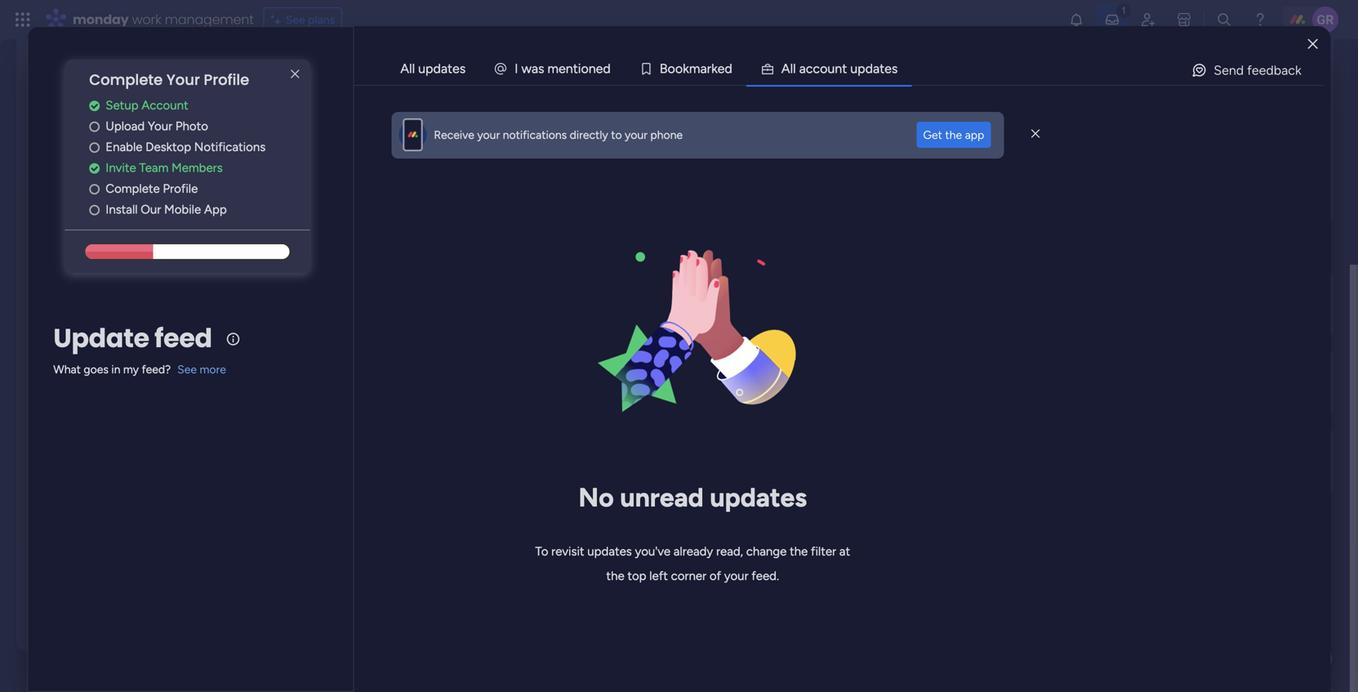 Task type: vqa. For each thing, say whether or not it's contained in the screenshot.
Complete to the bottom
yes



Task type: describe. For each thing, give the bounding box(es) containing it.
my
[[123, 362, 139, 376]]

photo
[[176, 119, 208, 133]]

m for a
[[690, 61, 701, 76]]

to
[[536, 544, 549, 559]]

management
[[165, 10, 254, 29]]

d for a l l a c c o u n t u p d a t e s
[[866, 61, 873, 76]]

your for profile
[[167, 69, 200, 90]]

invite team members link
[[89, 159, 310, 177]]

update feed (inbox)
[[59, 351, 195, 369]]

change
[[747, 544, 787, 559]]

all
[[401, 61, 415, 76]]

2 c from the left
[[813, 61, 820, 76]]

updates for no unread updates
[[710, 482, 807, 513]]

check circle image for invite
[[89, 162, 100, 174]]

you've
[[635, 544, 671, 559]]

feedback
[[1248, 63, 1302, 78]]

tab list containing all updates
[[387, 52, 1325, 85]]

members
[[172, 160, 223, 175]]

2 e from the left
[[596, 61, 603, 76]]

visited
[[122, 95, 168, 113]]

of
[[710, 569, 722, 583]]

getting started element
[[1089, 272, 1334, 337]]

complete for complete profile
[[106, 181, 160, 196]]

1 horizontal spatial the
[[790, 544, 808, 559]]

install our mobile app link
[[89, 200, 310, 219]]

0 horizontal spatial dapulse x slim image
[[285, 65, 305, 84]]

r
[[707, 61, 712, 76]]

install our mobile app
[[106, 202, 227, 217]]

search everything image
[[1217, 11, 1233, 28]]

monday
[[73, 10, 129, 29]]

2 vertical spatial the
[[607, 569, 625, 583]]

d for i w a s m e n t i o n e d
[[603, 61, 611, 76]]

filter
[[811, 544, 837, 559]]

i
[[515, 61, 518, 76]]

get the app button
[[917, 122, 991, 148]]

i w a s m e n t i o n e d
[[515, 61, 611, 76]]

0 horizontal spatial see
[[177, 362, 197, 376]]

lottie animation element
[[562, 208, 824, 469]]

enable desktop notifications
[[106, 140, 266, 154]]

directly
[[570, 128, 609, 142]]

show all button
[[515, 49, 571, 75]]

recently
[[59, 95, 119, 113]]

1
[[208, 353, 213, 367]]

w
[[522, 61, 532, 76]]

app
[[965, 128, 985, 142]]

update for update feed (inbox)
[[59, 351, 109, 369]]

4 a from the left
[[873, 61, 880, 76]]

a l l a c c o u n t u p d a t e s
[[782, 61, 898, 76]]

your for photo
[[148, 119, 173, 133]]

top
[[628, 569, 647, 583]]

1 t from the left
[[573, 61, 578, 76]]

update feed image
[[1105, 11, 1121, 28]]

select product image
[[15, 11, 31, 28]]

plans
[[308, 13, 335, 27]]

close recently visited image
[[36, 94, 56, 114]]

1 image
[[1117, 1, 1132, 19]]

2 d from the left
[[725, 61, 733, 76]]

complete profile
[[106, 181, 198, 196]]

in
[[111, 362, 120, 376]]

no
[[579, 482, 614, 513]]

already
[[674, 544, 714, 559]]

invite
[[106, 160, 136, 175]]

feed for update feed
[[154, 320, 212, 356]]

update feed
[[53, 320, 212, 356]]

upload your photo
[[106, 119, 208, 133]]

work
[[132, 10, 161, 29]]

feed.
[[752, 569, 780, 583]]

goes
[[84, 362, 109, 376]]

check circle image for setup
[[89, 100, 100, 112]]

circle o image for enable
[[89, 141, 100, 153]]

see more link
[[177, 361, 226, 377]]

greg robinson image
[[1313, 7, 1339, 33]]

1 n from the left
[[566, 61, 573, 76]]

see plans button
[[264, 7, 342, 32]]

4 e from the left
[[885, 61, 892, 76]]

public board image
[[56, 259, 74, 277]]

notifications image
[[1069, 11, 1085, 28]]

notifications
[[194, 140, 266, 154]]

your inside to revisit updates you've already read, change the filter at the top left corner of your feed.
[[725, 569, 749, 583]]

send feedback button
[[1185, 57, 1309, 83]]

desktop
[[146, 140, 191, 154]]

our
[[141, 202, 161, 217]]

account
[[142, 98, 188, 113]]

read,
[[717, 544, 744, 559]]

2 u from the left
[[851, 61, 858, 76]]

3 a from the left
[[800, 61, 806, 76]]

project management
[[80, 261, 206, 276]]

3 e from the left
[[718, 61, 725, 76]]

lottie animation image
[[562, 208, 824, 469]]

receive
[[434, 128, 475, 142]]

upload your photo link
[[89, 117, 310, 135]]

2 a from the left
[[701, 61, 707, 76]]

see plans
[[286, 13, 335, 27]]

mobile
[[164, 202, 201, 217]]

0 horizontal spatial your
[[477, 128, 500, 142]]

what goes in my feed? see more
[[53, 362, 226, 376]]

team
[[139, 160, 169, 175]]

i
[[578, 61, 581, 76]]

complete your profile
[[89, 69, 249, 90]]

no unread updates
[[579, 482, 807, 513]]



Task type: locate. For each thing, give the bounding box(es) containing it.
1 vertical spatial circle o image
[[89, 183, 100, 195]]

circle o image inside install our mobile app link
[[89, 204, 100, 216]]

a right p
[[873, 61, 880, 76]]

o right the b
[[676, 61, 683, 76]]

0 horizontal spatial updates
[[418, 61, 466, 76]]

dapulse x slim image right app
[[1032, 127, 1040, 141]]

1 c from the left
[[806, 61, 813, 76]]

1 horizontal spatial updates
[[588, 544, 632, 559]]

profile up mobile on the left top
[[163, 181, 198, 196]]

templates image image
[[1104, 5, 1320, 117]]

1 vertical spatial see
[[177, 362, 197, 376]]

2 o from the left
[[668, 61, 676, 76]]

a right i
[[532, 61, 538, 76]]

see
[[286, 13, 305, 27], [177, 362, 197, 376]]

2 l from the left
[[793, 61, 796, 76]]

1 d from the left
[[603, 61, 611, 76]]

k
[[683, 61, 690, 76], [712, 61, 718, 76]]

see inside button
[[286, 13, 305, 27]]

all
[[553, 55, 564, 69]]

invite team members
[[106, 160, 223, 175]]

u left p
[[828, 61, 835, 76]]

update up goes
[[53, 320, 149, 356]]

circle o image left install
[[89, 204, 100, 216]]

circle o image for install
[[89, 204, 100, 216]]

0 vertical spatial check circle image
[[89, 100, 100, 112]]

1 a from the left
[[532, 61, 538, 76]]

2 check circle image from the top
[[89, 162, 100, 174]]

o right 'all'
[[581, 61, 589, 76]]

e
[[559, 61, 566, 76], [596, 61, 603, 76], [718, 61, 725, 76], [885, 61, 892, 76]]

2 vertical spatial circle o image
[[89, 204, 100, 216]]

monday work management
[[73, 10, 254, 29]]

0 horizontal spatial u
[[828, 61, 835, 76]]

feed for update feed (inbox)
[[112, 351, 143, 369]]

2 horizontal spatial the
[[946, 128, 963, 142]]

updates up the top
[[588, 544, 632, 559]]

help center element
[[1089, 350, 1334, 415]]

2 horizontal spatial updates
[[710, 482, 807, 513]]

1 horizontal spatial d
[[725, 61, 733, 76]]

0 vertical spatial dapulse x slim image
[[285, 65, 305, 84]]

the left the top
[[607, 569, 625, 583]]

1 horizontal spatial n
[[589, 61, 596, 76]]

the right get
[[946, 128, 963, 142]]

3 t from the left
[[880, 61, 885, 76]]

n right i
[[589, 61, 596, 76]]

left
[[650, 569, 668, 583]]

1 vertical spatial profile
[[163, 181, 198, 196]]

0 vertical spatial profile
[[204, 69, 249, 90]]

your down account
[[148, 119, 173, 133]]

circle o image for complete
[[89, 183, 100, 195]]

b o o k m a r k e d
[[660, 61, 733, 76]]

n left p
[[835, 61, 843, 76]]

1 horizontal spatial m
[[690, 61, 701, 76]]

1 horizontal spatial feed
[[154, 320, 212, 356]]

your
[[477, 128, 500, 142], [625, 128, 648, 142], [725, 569, 749, 583]]

feed
[[154, 320, 212, 356], [112, 351, 143, 369]]

to
[[611, 128, 622, 142]]

complete for complete your profile
[[89, 69, 163, 90]]

update
[[53, 320, 149, 356], [59, 351, 109, 369]]

1 vertical spatial updates
[[710, 482, 807, 513]]

1 horizontal spatial t
[[843, 61, 848, 76]]

2 k from the left
[[712, 61, 718, 76]]

revisit
[[552, 544, 585, 559]]

close image
[[1309, 38, 1319, 50]]

a
[[782, 61, 791, 76]]

corner
[[671, 569, 707, 583]]

check circle image left invite at the left of page
[[89, 162, 100, 174]]

1 horizontal spatial s
[[892, 61, 898, 76]]

2 circle o image from the top
[[89, 183, 100, 195]]

2 horizontal spatial t
[[880, 61, 885, 76]]

see left plans
[[286, 13, 305, 27]]

u right a
[[851, 61, 858, 76]]

0 horizontal spatial profile
[[163, 181, 198, 196]]

update for update feed
[[53, 320, 149, 356]]

updates up "change" at the right of page
[[710, 482, 807, 513]]

1 vertical spatial check circle image
[[89, 162, 100, 174]]

3 n from the left
[[835, 61, 843, 76]]

(inbox)
[[146, 351, 195, 369]]

t right p
[[880, 61, 885, 76]]

0 vertical spatial updates
[[418, 61, 466, 76]]

c
[[806, 61, 813, 76], [813, 61, 820, 76]]

1 horizontal spatial u
[[851, 61, 858, 76]]

recently visited
[[59, 95, 168, 113]]

dapulse x slim image down see plans button
[[285, 65, 305, 84]]

2 t from the left
[[843, 61, 848, 76]]

p
[[858, 61, 866, 76]]

updates inside to revisit updates you've already read, change the filter at the top left corner of your feed.
[[588, 544, 632, 559]]

m for e
[[548, 61, 559, 76]]

4 o from the left
[[820, 61, 828, 76]]

your right the to
[[625, 128, 648, 142]]

monday marketplace image
[[1177, 11, 1193, 28]]

circle o image down circle o icon
[[89, 141, 100, 153]]

your right of
[[725, 569, 749, 583]]

1 k from the left
[[683, 61, 690, 76]]

update left in
[[59, 351, 109, 369]]

1 horizontal spatial k
[[712, 61, 718, 76]]

0 horizontal spatial s
[[538, 61, 545, 76]]

dapulse x slim image
[[285, 65, 305, 84], [1032, 127, 1040, 141]]

updates for to revisit updates you've already read, change the filter at the top left corner of your feed.
[[588, 544, 632, 559]]

show
[[522, 55, 551, 69]]

circle o image inside 'enable desktop notifications' link
[[89, 141, 100, 153]]

receive your notifications directly to your phone
[[434, 128, 683, 142]]

a right a
[[800, 61, 806, 76]]

complete profile link
[[89, 180, 310, 198]]

o left p
[[820, 61, 828, 76]]

o
[[581, 61, 589, 76], [668, 61, 676, 76], [676, 61, 683, 76], [820, 61, 828, 76]]

tab list
[[387, 52, 1325, 85]]

complete
[[89, 69, 163, 90], [106, 181, 160, 196]]

your up the 'setup account' link
[[167, 69, 200, 90]]

o left r on the top of the page
[[668, 61, 676, 76]]

2 horizontal spatial d
[[866, 61, 873, 76]]

0 horizontal spatial t
[[573, 61, 578, 76]]

more
[[200, 362, 226, 376]]

help image
[[1253, 11, 1269, 28]]

send
[[1214, 63, 1245, 78]]

updates inside "all updates" link
[[418, 61, 466, 76]]

unread
[[620, 482, 704, 513]]

0 vertical spatial the
[[946, 128, 963, 142]]

a right the b
[[701, 61, 707, 76]]

your right receive
[[477, 128, 500, 142]]

the left filter
[[790, 544, 808, 559]]

3 circle o image from the top
[[89, 204, 100, 216]]

1 vertical spatial dapulse x slim image
[[1032, 127, 1040, 141]]

0 vertical spatial complete
[[89, 69, 163, 90]]

enable desktop notifications link
[[89, 138, 310, 156]]

check circle image up circle o icon
[[89, 100, 100, 112]]

to revisit updates you've already read, change the filter at the top left corner of your feed.
[[536, 544, 851, 583]]

0 vertical spatial see
[[286, 13, 305, 27]]

u
[[828, 61, 835, 76], [851, 61, 858, 76]]

2 vertical spatial updates
[[588, 544, 632, 559]]

0 horizontal spatial feed
[[112, 351, 143, 369]]

1 horizontal spatial dapulse x slim image
[[1032, 127, 1040, 141]]

0 horizontal spatial d
[[603, 61, 611, 76]]

at
[[840, 544, 851, 559]]

check circle image inside invite team members link
[[89, 162, 100, 174]]

get
[[924, 128, 943, 142]]

1 horizontal spatial profile
[[204, 69, 249, 90]]

updates right all
[[418, 61, 466, 76]]

get the app
[[924, 128, 985, 142]]

what
[[53, 362, 81, 376]]

n left i
[[566, 61, 573, 76]]

b
[[660, 61, 668, 76]]

1 u from the left
[[828, 61, 835, 76]]

complete up install
[[106, 181, 160, 196]]

1 vertical spatial complete
[[106, 181, 160, 196]]

2 horizontal spatial n
[[835, 61, 843, 76]]

app
[[204, 202, 227, 217]]

e right p
[[885, 61, 892, 76]]

0 horizontal spatial n
[[566, 61, 573, 76]]

see left 1
[[177, 362, 197, 376]]

add to favorites image
[[246, 260, 262, 276]]

l left p
[[791, 61, 793, 76]]

a
[[532, 61, 538, 76], [701, 61, 707, 76], [800, 61, 806, 76], [873, 61, 880, 76]]

contact sales element
[[1089, 428, 1334, 494]]

t
[[573, 61, 578, 76], [843, 61, 848, 76], [880, 61, 885, 76]]

1 o from the left
[[581, 61, 589, 76]]

profile up the 'setup account' link
[[204, 69, 249, 90]]

show all
[[522, 55, 564, 69]]

upload
[[106, 119, 145, 133]]

1 check circle image from the top
[[89, 100, 100, 112]]

notifications
[[503, 128, 567, 142]]

2 n from the left
[[589, 61, 596, 76]]

updates
[[418, 61, 466, 76], [710, 482, 807, 513], [588, 544, 632, 559]]

1 horizontal spatial see
[[286, 13, 305, 27]]

1 e from the left
[[559, 61, 566, 76]]

1 circle o image from the top
[[89, 141, 100, 153]]

all updates link
[[388, 53, 479, 84]]

1 horizontal spatial your
[[625, 128, 648, 142]]

enable
[[106, 140, 143, 154]]

1 vertical spatial your
[[148, 119, 173, 133]]

s right p
[[892, 61, 898, 76]]

profile
[[204, 69, 249, 90], [163, 181, 198, 196]]

e right i
[[596, 61, 603, 76]]

d
[[603, 61, 611, 76], [725, 61, 733, 76], [866, 61, 873, 76]]

invite members image
[[1141, 11, 1157, 28]]

your inside upload your photo link
[[148, 119, 173, 133]]

setup
[[106, 98, 139, 113]]

check circle image
[[89, 100, 100, 112], [89, 162, 100, 174]]

your
[[167, 69, 200, 90], [148, 119, 173, 133]]

0 horizontal spatial k
[[683, 61, 690, 76]]

0 vertical spatial your
[[167, 69, 200, 90]]

1 s from the left
[[538, 61, 545, 76]]

t left p
[[843, 61, 848, 76]]

the
[[946, 128, 963, 142], [790, 544, 808, 559], [607, 569, 625, 583]]

management
[[127, 261, 206, 276]]

s right w
[[538, 61, 545, 76]]

all updates
[[401, 61, 466, 76]]

setup account
[[106, 98, 188, 113]]

circle o image left complete profile
[[89, 183, 100, 195]]

project
[[80, 261, 124, 276]]

circle o image
[[89, 120, 100, 133]]

install
[[106, 202, 138, 217]]

complete up setup
[[89, 69, 163, 90]]

2 horizontal spatial your
[[725, 569, 749, 583]]

circle o image inside complete profile link
[[89, 183, 100, 195]]

send feedback
[[1214, 63, 1302, 78]]

m
[[548, 61, 559, 76], [690, 61, 701, 76]]

n
[[566, 61, 573, 76], [589, 61, 596, 76], [835, 61, 843, 76]]

1 m from the left
[[548, 61, 559, 76]]

2 s from the left
[[892, 61, 898, 76]]

close update feed (inbox) image
[[36, 350, 56, 370]]

check circle image inside the 'setup account' link
[[89, 100, 100, 112]]

0 vertical spatial circle o image
[[89, 141, 100, 153]]

phone
[[651, 128, 683, 142]]

the inside button
[[946, 128, 963, 142]]

3 d from the left
[[866, 61, 873, 76]]

0 horizontal spatial m
[[548, 61, 559, 76]]

circle o image
[[89, 141, 100, 153], [89, 183, 100, 195], [89, 204, 100, 216]]

3 o from the left
[[676, 61, 683, 76]]

0 horizontal spatial the
[[607, 569, 625, 583]]

e left i
[[559, 61, 566, 76]]

l right a
[[793, 61, 796, 76]]

1 l from the left
[[791, 61, 793, 76]]

project management link
[[49, 127, 278, 311]]

feed?
[[142, 362, 171, 376]]

t right 'all'
[[573, 61, 578, 76]]

2 m from the left
[[690, 61, 701, 76]]

1 vertical spatial the
[[790, 544, 808, 559]]

setup account link
[[89, 96, 310, 115]]

e right r on the top of the page
[[718, 61, 725, 76]]



